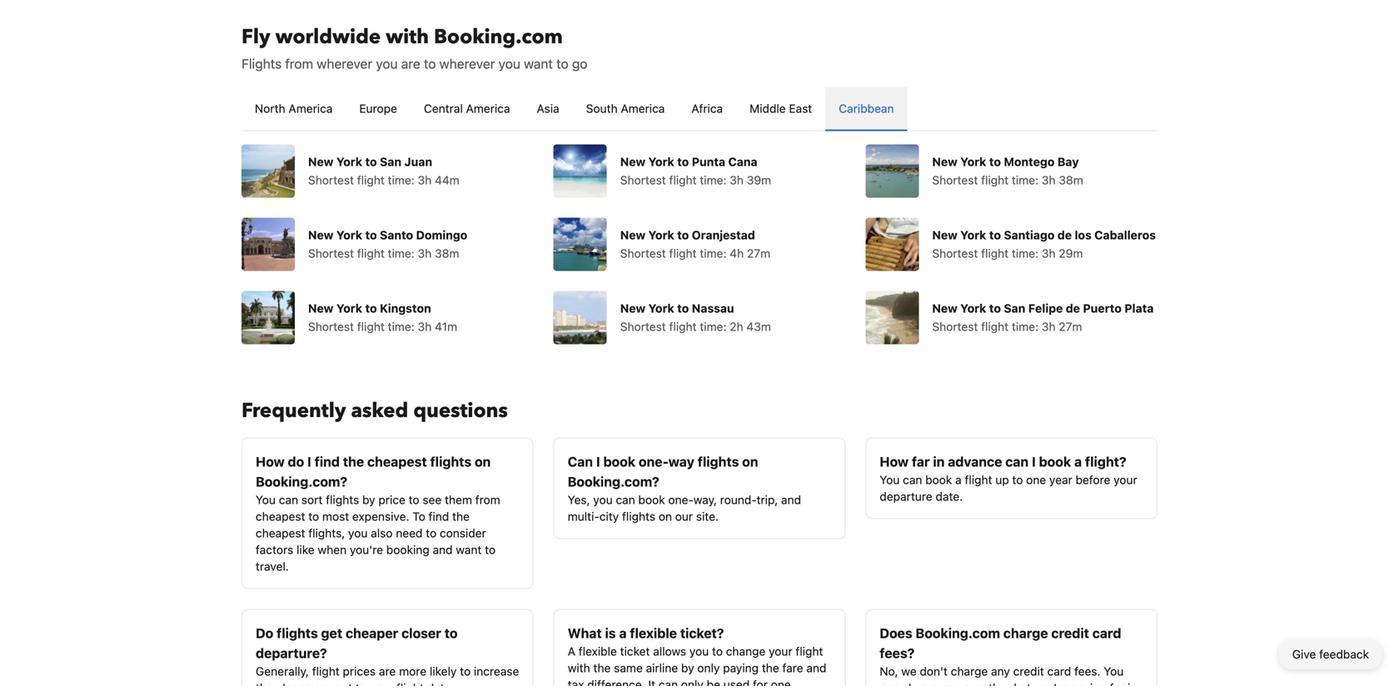 Task type: locate. For each thing, give the bounding box(es) containing it.
flight inside new york to santiago de los caballeros shortest flight time: 3h 29m
[[981, 247, 1009, 260]]

wherever
[[317, 56, 373, 72], [440, 56, 495, 72]]

0 vertical spatial you
[[880, 473, 900, 487]]

york inside new york to san juan shortest flight time: 3h 44m
[[336, 155, 362, 169]]

you for how do i find the cheapest flights on booking.com?
[[256, 493, 276, 507]]

we
[[902, 665, 917, 679]]

2 horizontal spatial i
[[1032, 454, 1036, 470]]

shortest inside new york to santiago de los caballeros shortest flight time: 3h 29m
[[933, 247, 978, 260]]

to left go
[[557, 56, 569, 72]]

3 i from the left
[[1032, 454, 1036, 470]]

new right new york to san felipe de puerto plata "image" at the right of page
[[933, 302, 958, 315]]

advance
[[948, 454, 1003, 470]]

york left kingston
[[336, 302, 362, 315]]

1 horizontal spatial your
[[769, 645, 793, 659]]

flight
[[357, 173, 385, 187], [669, 173, 697, 187], [981, 173, 1009, 187], [357, 247, 385, 260], [669, 247, 697, 260], [981, 247, 1009, 260], [357, 320, 385, 334], [669, 320, 697, 334], [981, 320, 1009, 334], [965, 473, 993, 487], [796, 645, 823, 659], [312, 665, 340, 679], [396, 681, 424, 686]]

new inside new york to san juan shortest flight time: 3h 44m
[[308, 155, 334, 169]]

0 vertical spatial booking.com
[[434, 23, 563, 51]]

1 vertical spatial paying
[[1071, 681, 1107, 686]]

frequently asked questions
[[242, 397, 508, 425]]

on inside how do i find the cheapest flights on booking.com? you can sort flights by price to see them from cheapest to most expensive. to find the cheapest flights, you also need to consider factors like when you're booking and want to travel.
[[475, 454, 491, 470]]

can inside can i book one-way flights on booking.com? yes, you can book one-way, round-trip, and multi-city flights on our site.
[[616, 493, 635, 507]]

your inside what is a flexible ticket? a flexible ticket allows you to change your flight with the same airline by only paying the fare and tax difference. it can only be used for o
[[769, 645, 793, 659]]

america for south america
[[621, 102, 665, 115]]

shortest right 'new york to oranjestad' image
[[620, 247, 666, 260]]

2 horizontal spatial your
[[1114, 473, 1138, 487]]

to down "ticket?"
[[712, 645, 723, 659]]

you inside how do i find the cheapest flights on booking.com? you can sort flights by price to see them from cheapest to most expensive. to find the cheapest flights, you also need to consider factors like when you're booking and want to travel.
[[348, 527, 368, 540]]

paying inside what is a flexible ticket? a flexible ticket allows you to change your flight with the same airline by only paying the fare and tax difference. it can only be used for o
[[723, 661, 759, 675]]

time: inside new york to san juan shortest flight time: 3h 44m
[[388, 173, 415, 187]]

1 horizontal spatial san
[[1004, 302, 1026, 315]]

new inside new york to santiago de los caballeros shortest flight time: 3h 29m
[[933, 228, 958, 242]]

3h down juan
[[418, 173, 432, 187]]

flight inside new york to santo domingo shortest flight time: 3h 38m
[[357, 247, 385, 260]]

for inside the does booking.com charge credit card fees? no, we don't charge any credit card fees. you can always see exactly what you're paying for i
[[1110, 681, 1125, 686]]

new york to montego bay image
[[866, 145, 919, 198]]

1 horizontal spatial with
[[568, 661, 590, 675]]

2 wherever from the left
[[440, 56, 495, 72]]

0 vertical spatial san
[[380, 155, 402, 169]]

0 horizontal spatial see
[[423, 493, 442, 507]]

0 vertical spatial by
[[362, 493, 375, 507]]

flights right city
[[622, 510, 656, 524]]

europe
[[359, 102, 397, 115]]

to right 'up'
[[1013, 473, 1023, 487]]

2 america from the left
[[466, 102, 510, 115]]

nassau
[[692, 302, 734, 315]]

give feedback button
[[1279, 640, 1383, 670]]

i right can
[[596, 454, 600, 470]]

to inside new york to oranjestad shortest flight time: 4h 27m
[[677, 228, 689, 242]]

1 horizontal spatial booking.com
[[916, 626, 1001, 641]]

3h left 29m
[[1042, 247, 1056, 260]]

1 i from the left
[[307, 454, 311, 470]]

to left punta
[[677, 155, 689, 169]]

38m inside new york to montego bay shortest flight time: 3h 38m
[[1059, 173, 1084, 187]]

0 horizontal spatial for
[[753, 678, 768, 686]]

do
[[256, 626, 273, 641]]

get
[[321, 626, 343, 641], [335, 681, 352, 686]]

how far in advance can i book a flight? you can book a flight up to one year before your departure date.
[[880, 454, 1138, 504]]

questions
[[413, 397, 508, 425]]

from right them
[[475, 493, 501, 507]]

you right fees.
[[1104, 665, 1124, 679]]

flight inside new york to san felipe de puerto plata shortest flight time: 3h 27m
[[981, 320, 1009, 334]]

0 horizontal spatial 38m
[[435, 247, 459, 260]]

flights up departure?
[[277, 626, 318, 641]]

0 horizontal spatial i
[[307, 454, 311, 470]]

0 vertical spatial want
[[524, 56, 553, 72]]

one
[[1027, 473, 1047, 487]]

0 horizontal spatial and
[[433, 543, 453, 557]]

0 vertical spatial 38m
[[1059, 173, 1084, 187]]

2 vertical spatial your
[[370, 681, 393, 686]]

york left oranjestad
[[649, 228, 675, 242]]

see down don't
[[942, 681, 961, 686]]

york down europe button
[[336, 155, 362, 169]]

time: inside new york to nassau shortest flight time: 2h 43m
[[700, 320, 727, 334]]

sort
[[301, 493, 323, 507]]

montego
[[1004, 155, 1055, 169]]

date. down likely
[[427, 681, 454, 686]]

time: down 'nassau'
[[700, 320, 727, 334]]

for
[[753, 678, 768, 686], [1110, 681, 1125, 686]]

i inside can i book one-way flights on booking.com? yes, you can book one-way, round-trip, and multi-city flights on our site.
[[596, 454, 600, 470]]

from
[[285, 56, 313, 72], [475, 493, 501, 507]]

0 horizontal spatial are
[[379, 665, 396, 679]]

and
[[781, 493, 801, 507], [433, 543, 453, 557], [807, 661, 827, 675]]

shortest inside new york to montego bay shortest flight time: 3h 38m
[[933, 173, 978, 187]]

difference.
[[587, 678, 645, 686]]

new right new york to san juan image
[[308, 155, 334, 169]]

santo
[[380, 228, 413, 242]]

0 horizontal spatial booking.com?
[[256, 474, 348, 490]]

york left felipe
[[961, 302, 987, 315]]

booking.com? inside how do i find the cheapest flights on booking.com? you can sort flights by price to see them from cheapest to most expensive. to find the cheapest flights, you also need to consider factors like when you're booking and want to travel.
[[256, 474, 348, 490]]

0 vertical spatial are
[[401, 56, 420, 72]]

1 vertical spatial your
[[769, 645, 793, 659]]

want down consider
[[456, 543, 482, 557]]

time: down felipe
[[1012, 320, 1039, 334]]

card up fees.
[[1093, 626, 1122, 641]]

see up to at the left of the page
[[423, 493, 442, 507]]

central
[[424, 102, 463, 115]]

1 horizontal spatial 27m
[[1059, 320, 1083, 334]]

flexible down is
[[579, 645, 617, 659]]

3h inside new york to punta cana shortest flight time: 3h 39m
[[730, 173, 744, 187]]

are inside the fly worldwide with booking.com flights from wherever you are to wherever you want to go
[[401, 56, 420, 72]]

how left do
[[256, 454, 285, 470]]

central america button
[[411, 87, 524, 130]]

south
[[586, 102, 618, 115]]

1 horizontal spatial you
[[880, 473, 900, 487]]

the up difference.
[[594, 661, 611, 675]]

can down no,
[[880, 681, 899, 686]]

york inside new york to santiago de los caballeros shortest flight time: 3h 29m
[[961, 228, 987, 242]]

booking.com? up city
[[568, 474, 660, 490]]

38m inside new york to santo domingo shortest flight time: 3h 38m
[[435, 247, 459, 260]]

more
[[399, 665, 427, 679]]

closer
[[402, 626, 441, 641], [276, 681, 309, 686]]

flight inside how far in advance can i book a flight? you can book a flight up to one year before your departure date.
[[965, 473, 993, 487]]

york left santiago
[[961, 228, 987, 242]]

find right to at the left of the page
[[429, 510, 449, 524]]

to inside new york to kingston shortest flight time: 3h 41m
[[365, 302, 377, 315]]

new right new york to santiago de los caballeros image
[[933, 228, 958, 242]]

1 vertical spatial a
[[956, 473, 962, 487]]

does booking.com charge credit card fees? no, we don't charge any credit card fees. you can always see exactly what you're paying for i
[[880, 626, 1138, 686]]

york inside new york to nassau shortest flight time: 2h 43m
[[649, 302, 675, 315]]

new york to san juan shortest flight time: 3h 44m
[[308, 155, 460, 187]]

new for new york to santiago de los caballeros
[[933, 228, 958, 242]]

0 vertical spatial card
[[1093, 626, 1122, 641]]

find right do
[[315, 454, 340, 470]]

0 horizontal spatial 27m
[[747, 247, 771, 260]]

exactly
[[964, 681, 1002, 686]]

your up fare
[[769, 645, 793, 659]]

how for how far in advance can i book a flight?
[[880, 454, 909, 470]]

1 horizontal spatial booking.com?
[[568, 474, 660, 490]]

1 vertical spatial from
[[475, 493, 501, 507]]

travel.
[[256, 560, 289, 574]]

0 vertical spatial one-
[[639, 454, 669, 470]]

the
[[343, 454, 364, 470], [452, 510, 470, 524], [594, 661, 611, 675], [762, 661, 779, 675], [256, 681, 273, 686]]

38m down domingo
[[435, 247, 459, 260]]

time:
[[388, 173, 415, 187], [700, 173, 727, 187], [1012, 173, 1039, 187], [388, 247, 415, 260], [700, 247, 727, 260], [1012, 247, 1039, 260], [388, 320, 415, 334], [700, 320, 727, 334], [1012, 320, 1039, 334]]

paying down fees.
[[1071, 681, 1107, 686]]

san for felipe
[[1004, 302, 1026, 315]]

time: down kingston
[[388, 320, 415, 334]]

1 horizontal spatial by
[[681, 661, 694, 675]]

booking.com up central america
[[434, 23, 563, 51]]

america for north america
[[289, 102, 333, 115]]

book
[[604, 454, 636, 470], [1039, 454, 1072, 470], [926, 473, 952, 487], [639, 493, 665, 507]]

only left be
[[681, 678, 704, 686]]

to inside new york to san juan shortest flight time: 3h 44m
[[365, 155, 377, 169]]

san
[[380, 155, 402, 169], [1004, 302, 1026, 315]]

1 horizontal spatial find
[[429, 510, 449, 524]]

shortest right new york to santo domingo image
[[308, 247, 354, 260]]

departure?
[[256, 646, 327, 661]]

new york to santiago de los caballeros shortest flight time: 3h 29m
[[933, 228, 1156, 260]]

27m down felipe
[[1059, 320, 1083, 334]]

date. inside how far in advance can i book a flight? you can book a flight up to one year before your departure date.
[[936, 490, 963, 504]]

new york to santo domingo shortest flight time: 3h 38m
[[308, 228, 468, 260]]

a inside what is a flexible ticket? a flexible ticket allows you to change your flight with the same airline by only paying the fare and tax difference. it can only be used for o
[[619, 626, 627, 641]]

0 horizontal spatial want
[[456, 543, 482, 557]]

new right new york to punta cana image
[[620, 155, 646, 169]]

0 vertical spatial a
[[1075, 454, 1082, 470]]

1 horizontal spatial charge
[[1004, 626, 1049, 641]]

1 vertical spatial de
[[1066, 302, 1081, 315]]

flight?
[[1085, 454, 1127, 470]]

1 vertical spatial you
[[256, 493, 276, 507]]

flights
[[430, 454, 472, 470], [698, 454, 739, 470], [326, 493, 359, 507], [622, 510, 656, 524], [277, 626, 318, 641]]

on up the round-
[[742, 454, 759, 470]]

0 vertical spatial with
[[386, 23, 429, 51]]

1 horizontal spatial flexible
[[630, 626, 677, 641]]

new for new york to santo domingo
[[308, 228, 334, 242]]

1 vertical spatial charge
[[951, 665, 988, 679]]

book right can
[[604, 454, 636, 470]]

closer down the "generally,"
[[276, 681, 309, 686]]

27m right '4h' on the right top of page
[[747, 247, 771, 260]]

york inside new york to santo domingo shortest flight time: 3h 38m
[[336, 228, 362, 242]]

1 how from the left
[[256, 454, 285, 470]]

wherever down the worldwide
[[317, 56, 373, 72]]

0 horizontal spatial charge
[[951, 665, 988, 679]]

your down prices
[[370, 681, 393, 686]]

most
[[322, 510, 349, 524]]

tab list containing north america
[[242, 87, 1158, 132]]

york left santo
[[336, 228, 362, 242]]

a up before
[[1075, 454, 1082, 470]]

1 horizontal spatial wherever
[[440, 56, 495, 72]]

and right fare
[[807, 661, 827, 675]]

1 horizontal spatial card
[[1093, 626, 1122, 641]]

new for new york to punta cana
[[620, 155, 646, 169]]

charge
[[1004, 626, 1049, 641], [951, 665, 988, 679]]

booking.com? inside can i book one-way flights on booking.com? yes, you can book one-way, round-trip, and multi-city flights on our site.
[[568, 474, 660, 490]]

and inside what is a flexible ticket? a flexible ticket allows you to change your flight with the same airline by only paying the fare and tax difference. it can only be used for o
[[807, 661, 827, 675]]

what
[[1005, 681, 1031, 686]]

new inside new york to nassau shortest flight time: 2h 43m
[[620, 302, 646, 315]]

give feedback
[[1293, 648, 1370, 661]]

closer up "more"
[[402, 626, 441, 641]]

0 vertical spatial your
[[1114, 473, 1138, 487]]

0 horizontal spatial how
[[256, 454, 285, 470]]

to left montego
[[990, 155, 1001, 169]]

0 horizontal spatial you
[[256, 493, 276, 507]]

with inside the fly worldwide with booking.com flights from wherever you are to wherever you want to go
[[386, 23, 429, 51]]

0 vertical spatial cheapest
[[367, 454, 427, 470]]

0 vertical spatial flexible
[[630, 626, 677, 641]]

1 vertical spatial one-
[[669, 493, 694, 507]]

0 vertical spatial from
[[285, 56, 313, 72]]

booking.com inside the fly worldwide with booking.com flights from wherever you are to wherever you want to go
[[434, 23, 563, 51]]

you up europe
[[376, 56, 398, 72]]

to inside new york to montego bay shortest flight time: 3h 38m
[[990, 155, 1001, 169]]

paying up 'used'
[[723, 661, 759, 675]]

flights inside do flights get cheaper closer to departure? generally, flight prices are more likely to increase the closer you get to your flight date.
[[277, 626, 318, 641]]

0 horizontal spatial a
[[619, 626, 627, 641]]

san left juan
[[380, 155, 402, 169]]

need
[[396, 527, 423, 540]]

can
[[568, 454, 593, 470]]

booking.com inside the does booking.com charge credit card fees? no, we don't charge any credit card fees. you can always see exactly what you're paying for i
[[916, 626, 1001, 641]]

0 horizontal spatial with
[[386, 23, 429, 51]]

0 horizontal spatial booking.com
[[434, 23, 563, 51]]

new right 'new york to oranjestad' image
[[620, 228, 646, 242]]

1 horizontal spatial from
[[475, 493, 501, 507]]

up
[[996, 473, 1009, 487]]

to left santiago
[[990, 228, 1001, 242]]

york inside new york to kingston shortest flight time: 3h 41m
[[336, 302, 362, 315]]

tax
[[568, 678, 584, 686]]

de right felipe
[[1066, 302, 1081, 315]]

2 vertical spatial and
[[807, 661, 827, 675]]

new for new york to kingston
[[308, 302, 334, 315]]

want
[[524, 56, 553, 72], [456, 543, 482, 557]]

tab list
[[242, 87, 1158, 132]]

wherever up central america
[[440, 56, 495, 72]]

a down advance on the bottom of page
[[956, 473, 962, 487]]

our
[[675, 510, 693, 524]]

0 horizontal spatial by
[[362, 493, 375, 507]]

39m
[[747, 173, 772, 187]]

0 horizontal spatial wherever
[[317, 56, 373, 72]]

1 vertical spatial with
[[568, 661, 590, 675]]

new for new york to montego bay
[[933, 155, 958, 169]]

2 horizontal spatial america
[[621, 102, 665, 115]]

0 vertical spatial de
[[1058, 228, 1072, 242]]

0 horizontal spatial date.
[[427, 681, 454, 686]]

used
[[724, 678, 750, 686]]

to inside new york to punta cana shortest flight time: 3h 39m
[[677, 155, 689, 169]]

trip,
[[757, 493, 778, 507]]

san inside new york to san felipe de puerto plata shortest flight time: 3h 27m
[[1004, 302, 1026, 315]]

new
[[308, 155, 334, 169], [620, 155, 646, 169], [933, 155, 958, 169], [308, 228, 334, 242], [620, 228, 646, 242], [933, 228, 958, 242], [308, 302, 334, 315], [620, 302, 646, 315], [933, 302, 958, 315]]

one-
[[639, 454, 669, 470], [669, 493, 694, 507]]

by up the expensive.
[[362, 493, 375, 507]]

don't
[[920, 665, 948, 679]]

1 vertical spatial 38m
[[435, 247, 459, 260]]

get down prices
[[335, 681, 352, 686]]

book left way,
[[639, 493, 665, 507]]

north america
[[255, 102, 333, 115]]

time: down montego
[[1012, 173, 1039, 187]]

a right is
[[619, 626, 627, 641]]

1 vertical spatial booking.com
[[916, 626, 1001, 641]]

cana
[[729, 155, 758, 169]]

you up you're
[[348, 527, 368, 540]]

new york to oranjestad image
[[554, 218, 607, 271]]

you
[[880, 473, 900, 487], [256, 493, 276, 507], [1104, 665, 1124, 679]]

by down allows
[[681, 661, 694, 675]]

new for new york to san felipe de puerto plata
[[933, 302, 958, 315]]

are up europe button
[[401, 56, 420, 72]]

2 i from the left
[[596, 454, 600, 470]]

central america
[[424, 102, 510, 115]]

2 booking.com? from the left
[[568, 474, 660, 490]]

1 horizontal spatial how
[[880, 454, 909, 470]]

can inside how do i find the cheapest flights on booking.com? you can sort flights by price to see them from cheapest to most expensive. to find the cheapest flights, you also need to consider factors like when you're booking and want to travel.
[[279, 493, 298, 507]]

card up 'you're'
[[1048, 665, 1072, 679]]

0 vertical spatial paying
[[723, 661, 759, 675]]

to left juan
[[365, 155, 377, 169]]

shortest right new york to san felipe de puerto plata "image" at the right of page
[[933, 320, 978, 334]]

the up consider
[[452, 510, 470, 524]]

york inside new york to montego bay shortest flight time: 3h 38m
[[961, 155, 987, 169]]

1 america from the left
[[289, 102, 333, 115]]

credit up what
[[1014, 665, 1045, 679]]

time: down juan
[[388, 173, 415, 187]]

how
[[256, 454, 285, 470], [880, 454, 909, 470]]

1 booking.com? from the left
[[256, 474, 348, 490]]

1 vertical spatial credit
[[1014, 665, 1045, 679]]

i up 'one'
[[1032, 454, 1036, 470]]

your inside how far in advance can i book a flight? you can book a flight up to one year before your departure date.
[[1114, 473, 1138, 487]]

you left sort
[[256, 493, 276, 507]]

38m for new york to montego bay shortest flight time: 3h 38m
[[1059, 173, 1084, 187]]

york inside new york to oranjestad shortest flight time: 4h 27m
[[649, 228, 675, 242]]

0 vertical spatial see
[[423, 493, 442, 507]]

credit up fees.
[[1052, 626, 1090, 641]]

want inside how do i find the cheapest flights on booking.com? you can sort flights by price to see them from cheapest to most expensive. to find the cheapest flights, you also need to consider factors like when you're booking and want to travel.
[[456, 543, 482, 557]]

new inside new york to santo domingo shortest flight time: 3h 38m
[[308, 228, 334, 242]]

york for new york to santiago de los caballeros shortest flight time: 3h 29m
[[961, 228, 987, 242]]

york for new york to montego bay shortest flight time: 3h 38m
[[961, 155, 987, 169]]

you up departure
[[880, 473, 900, 487]]

see inside how do i find the cheapest flights on booking.com? you can sort flights by price to see them from cheapest to most expensive. to find the cheapest flights, you also need to consider factors like when you're booking and want to travel.
[[423, 493, 442, 507]]

1 vertical spatial are
[[379, 665, 396, 679]]

shortest inside new york to oranjestad shortest flight time: 4h 27m
[[620, 247, 666, 260]]

to inside new york to santo domingo shortest flight time: 3h 38m
[[365, 228, 377, 242]]

new inside new york to oranjestad shortest flight time: 4h 27m
[[620, 228, 646, 242]]

shortest right new york to punta cana image
[[620, 173, 666, 187]]

date.
[[936, 490, 963, 504], [427, 681, 454, 686]]

york
[[336, 155, 362, 169], [649, 155, 675, 169], [961, 155, 987, 169], [336, 228, 362, 242], [649, 228, 675, 242], [961, 228, 987, 242], [336, 302, 362, 315], [649, 302, 675, 315], [961, 302, 987, 315]]

2 vertical spatial you
[[1104, 665, 1124, 679]]

0 horizontal spatial san
[[380, 155, 402, 169]]

to inside what is a flexible ticket? a flexible ticket allows you to change your flight with the same airline by only paying the fare and tax difference. it can only be used for o
[[712, 645, 723, 659]]

america right north at the left of page
[[289, 102, 333, 115]]

0 vertical spatial and
[[781, 493, 801, 507]]

flight inside new york to montego bay shortest flight time: 3h 38m
[[981, 173, 1009, 187]]

1 vertical spatial see
[[942, 681, 961, 686]]

york inside new york to punta cana shortest flight time: 3h 39m
[[649, 155, 675, 169]]

time: inside new york to montego bay shortest flight time: 3h 38m
[[1012, 173, 1039, 187]]

1 vertical spatial and
[[433, 543, 453, 557]]

departure
[[880, 490, 933, 504]]

always
[[903, 681, 939, 686]]

you for how far in advance can i book a flight?
[[880, 473, 900, 487]]

the inside do flights get cheaper closer to departure? generally, flight prices are more likely to increase the closer you get to your flight date.
[[256, 681, 273, 686]]

time: inside new york to punta cana shortest flight time: 3h 39m
[[700, 173, 727, 187]]

1 vertical spatial by
[[681, 661, 694, 675]]

do
[[288, 454, 304, 470]]

shortest inside new york to san juan shortest flight time: 3h 44m
[[308, 173, 354, 187]]

0 vertical spatial closer
[[402, 626, 441, 641]]

29m
[[1059, 247, 1083, 260]]

how inside how far in advance can i book a flight? you can book a flight up to one year before your departure date.
[[880, 454, 909, 470]]

are
[[401, 56, 420, 72], [379, 665, 396, 679]]

san left felipe
[[1004, 302, 1026, 315]]

flexible up allows
[[630, 626, 677, 641]]

flight inside new york to san juan shortest flight time: 3h 44m
[[357, 173, 385, 187]]

york for new york to oranjestad shortest flight time: 4h 27m
[[649, 228, 675, 242]]

los
[[1075, 228, 1092, 242]]

want inside the fly worldwide with booking.com flights from wherever you are to wherever you want to go
[[524, 56, 553, 72]]

1 vertical spatial san
[[1004, 302, 1026, 315]]

flight inside new york to kingston shortest flight time: 3h 41m
[[357, 320, 385, 334]]

0 horizontal spatial from
[[285, 56, 313, 72]]

1 horizontal spatial and
[[781, 493, 801, 507]]

america right central
[[466, 102, 510, 115]]

new inside new york to montego bay shortest flight time: 3h 38m
[[933, 155, 958, 169]]

0 vertical spatial find
[[315, 454, 340, 470]]

san inside new york to san juan shortest flight time: 3h 44m
[[380, 155, 402, 169]]

want left go
[[524, 56, 553, 72]]

3 america from the left
[[621, 102, 665, 115]]

new inside new york to punta cana shortest flight time: 3h 39m
[[620, 155, 646, 169]]

can
[[1006, 454, 1029, 470], [903, 473, 923, 487], [279, 493, 298, 507], [616, 493, 635, 507], [659, 678, 678, 686], [880, 681, 899, 686]]

from inside how do i find the cheapest flights on booking.com? you can sort flights by price to see them from cheapest to most expensive. to find the cheapest flights, you also need to consider factors like when you're booking and want to travel.
[[475, 493, 501, 507]]

3h left 41m
[[418, 320, 432, 334]]

3h
[[418, 173, 432, 187], [730, 173, 744, 187], [1042, 173, 1056, 187], [418, 247, 432, 260], [1042, 247, 1056, 260], [418, 320, 432, 334], [1042, 320, 1056, 334]]

paying inside the does booking.com charge credit card fees? no, we don't charge any credit card fees. you can always see exactly what you're paying for i
[[1071, 681, 1107, 686]]

you inside how do i find the cheapest flights on booking.com? you can sort flights by price to see them from cheapest to most expensive. to find the cheapest flights, you also need to consider factors like when you're booking and want to travel.
[[256, 493, 276, 507]]

1 wherever from the left
[[317, 56, 373, 72]]

i right do
[[307, 454, 311, 470]]

on left our
[[659, 510, 672, 524]]

new right new york to santo domingo image
[[308, 228, 334, 242]]

2 horizontal spatial and
[[807, 661, 827, 675]]

1 vertical spatial only
[[681, 678, 704, 686]]

can left sort
[[279, 493, 298, 507]]

fees?
[[880, 646, 915, 661]]

flight inside what is a flexible ticket? a flexible ticket allows you to change your flight with the same airline by only paying the fare and tax difference. it can only be used for o
[[796, 645, 823, 659]]

1 vertical spatial flexible
[[579, 645, 617, 659]]

0 vertical spatial credit
[[1052, 626, 1090, 641]]

change
[[726, 645, 766, 659]]

new right new york to nassau image
[[620, 302, 646, 315]]

1 horizontal spatial see
[[942, 681, 961, 686]]

1 horizontal spatial i
[[596, 454, 600, 470]]

new inside new york to san felipe de puerto plata shortest flight time: 3h 27m
[[933, 302, 958, 315]]

on
[[475, 454, 491, 470], [742, 454, 759, 470], [659, 510, 672, 524]]

charge up any
[[1004, 626, 1049, 641]]

ticket?
[[680, 626, 724, 641]]

america
[[289, 102, 333, 115], [466, 102, 510, 115], [621, 102, 665, 115]]

38m
[[1059, 173, 1084, 187], [435, 247, 459, 260]]

year
[[1050, 473, 1073, 487]]

you inside how far in advance can i book a flight? you can book a flight up to one year before your departure date.
[[880, 473, 900, 487]]

north america button
[[242, 87, 346, 130]]

are left "more"
[[379, 665, 396, 679]]

2 how from the left
[[880, 454, 909, 470]]

credit
[[1052, 626, 1090, 641], [1014, 665, 1045, 679]]

0 horizontal spatial on
[[475, 454, 491, 470]]

1 horizontal spatial america
[[466, 102, 510, 115]]

1 horizontal spatial on
[[659, 510, 672, 524]]

1 horizontal spatial are
[[401, 56, 420, 72]]



Task type: describe. For each thing, give the bounding box(es) containing it.
with inside what is a flexible ticket? a flexible ticket allows you to change your flight with the same airline by only paying the fare and tax difference. it can only be used for o
[[568, 661, 590, 675]]

0 vertical spatial only
[[698, 661, 720, 675]]

flights up most
[[326, 493, 359, 507]]

before
[[1076, 473, 1111, 487]]

you're
[[350, 543, 383, 557]]

1 horizontal spatial closer
[[402, 626, 441, 641]]

no,
[[880, 665, 899, 679]]

caribbean
[[839, 102, 894, 115]]

book down in
[[926, 473, 952, 487]]

like
[[297, 543, 315, 557]]

new york to san juan image
[[242, 145, 295, 198]]

site.
[[696, 510, 719, 524]]

to up central
[[424, 56, 436, 72]]

them
[[445, 493, 472, 507]]

york for new york to santo domingo shortest flight time: 3h 38m
[[336, 228, 362, 242]]

new york to kingston image
[[242, 291, 295, 344]]

cheaper
[[346, 626, 398, 641]]

by inside what is a flexible ticket? a flexible ticket allows you to change your flight with the same airline by only paying the fare and tax difference. it can only be used for o
[[681, 661, 694, 675]]

fare
[[783, 661, 804, 675]]

far
[[912, 454, 930, 470]]

can inside what is a flexible ticket? a flexible ticket allows you to change your flight with the same airline by only paying the fare and tax difference. it can only be used for o
[[659, 678, 678, 686]]

expensive.
[[352, 510, 409, 524]]

america for central america
[[466, 102, 510, 115]]

1 vertical spatial get
[[335, 681, 352, 686]]

north
[[255, 102, 286, 115]]

can up 'up'
[[1006, 454, 1029, 470]]

to up to at the left of the page
[[409, 493, 420, 507]]

0 horizontal spatial credit
[[1014, 665, 1045, 679]]

multi-
[[568, 510, 600, 524]]

kingston
[[380, 302, 431, 315]]

felipe
[[1029, 302, 1063, 315]]

asia button
[[524, 87, 573, 130]]

does
[[880, 626, 913, 641]]

likely
[[430, 665, 457, 679]]

for inside what is a flexible ticket? a flexible ticket allows you to change your flight with the same airline by only paying the fare and tax difference. it can only be used for o
[[753, 678, 768, 686]]

a
[[568, 645, 576, 659]]

to down sort
[[308, 510, 319, 524]]

round-
[[720, 493, 757, 507]]

flights right way
[[698, 454, 739, 470]]

you inside can i book one-way flights on booking.com? yes, you can book one-way, round-trip, and multi-city flights on our site.
[[593, 493, 613, 507]]

consider
[[440, 527, 486, 540]]

new york to kingston shortest flight time: 3h 41m
[[308, 302, 457, 334]]

also
[[371, 527, 393, 540]]

can up departure
[[903, 473, 923, 487]]

feedback
[[1320, 648, 1370, 661]]

to down consider
[[485, 543, 496, 557]]

to down prices
[[356, 681, 366, 686]]

yes,
[[568, 493, 590, 507]]

2 horizontal spatial a
[[1075, 454, 1082, 470]]

bay
[[1058, 155, 1079, 169]]

you inside what is a flexible ticket? a flexible ticket allows you to change your flight with the same airline by only paying the fare and tax difference. it can only be used for o
[[690, 645, 709, 659]]

price
[[379, 493, 406, 507]]

factors
[[256, 543, 293, 557]]

1 vertical spatial closer
[[276, 681, 309, 686]]

do flights get cheaper closer to departure? generally, flight prices are more likely to increase the closer you get to your flight date.
[[256, 626, 519, 686]]

4h
[[730, 247, 744, 260]]

caribbean button
[[826, 87, 908, 130]]

go
[[572, 56, 588, 72]]

38m for new york to santo domingo shortest flight time: 3h 38m
[[435, 247, 459, 260]]

airline
[[646, 661, 678, 675]]

your inside do flights get cheaper closer to departure? generally, flight prices are more likely to increase the closer you get to your flight date.
[[370, 681, 393, 686]]

i inside how do i find the cheapest flights on booking.com? you can sort flights by price to see them from cheapest to most expensive. to find the cheapest flights, you also need to consider factors like when you're booking and want to travel.
[[307, 454, 311, 470]]

how do i find the cheapest flights on booking.com? you can sort flights by price to see them from cheapest to most expensive. to find the cheapest flights, you also need to consider factors like when you're booking and want to travel.
[[256, 454, 501, 574]]

3h inside new york to santiago de los caballeros shortest flight time: 3h 29m
[[1042, 247, 1056, 260]]

in
[[933, 454, 945, 470]]

santiago
[[1004, 228, 1055, 242]]

0 horizontal spatial find
[[315, 454, 340, 470]]

middle
[[750, 102, 786, 115]]

shortest inside new york to punta cana shortest flight time: 3h 39m
[[620, 173, 666, 187]]

new york to nassau shortest flight time: 2h 43m
[[620, 302, 771, 334]]

be
[[707, 678, 721, 686]]

city
[[600, 510, 619, 524]]

to inside new york to santiago de los caballeros shortest flight time: 3h 29m
[[990, 228, 1001, 242]]

flight inside new york to punta cana shortest flight time: 3h 39m
[[669, 173, 697, 187]]

0 vertical spatial get
[[321, 626, 343, 641]]

you inside do flights get cheaper closer to departure? generally, flight prices are more likely to increase the closer you get to your flight date.
[[312, 681, 332, 686]]

to up likely
[[445, 626, 458, 641]]

flights up them
[[430, 454, 472, 470]]

middle east
[[750, 102, 812, 115]]

new york to san felipe de puerto plata shortest flight time: 3h 27m
[[933, 302, 1154, 334]]

new york to nassau image
[[554, 291, 607, 344]]

booking
[[386, 543, 430, 557]]

you inside the does booking.com charge credit card fees? no, we don't charge any credit card fees. you can always see exactly what you're paying for i
[[1104, 665, 1124, 679]]

you up central america
[[499, 56, 521, 72]]

juan
[[404, 155, 432, 169]]

0 horizontal spatial flexible
[[579, 645, 617, 659]]

book up year
[[1039, 454, 1072, 470]]

time: inside new york to santiago de los caballeros shortest flight time: 3h 29m
[[1012, 247, 1039, 260]]

time: inside new york to oranjestad shortest flight time: 4h 27m
[[700, 247, 727, 260]]

shortest inside new york to kingston shortest flight time: 3h 41m
[[308, 320, 354, 334]]

3h inside new york to san juan shortest flight time: 3h 44m
[[418, 173, 432, 187]]

date. inside do flights get cheaper closer to departure? generally, flight prices are more likely to increase the closer you get to your flight date.
[[427, 681, 454, 686]]

new york to san felipe de puerto plata image
[[866, 291, 919, 344]]

flight inside new york to oranjestad shortest flight time: 4h 27m
[[669, 247, 697, 260]]

east
[[789, 102, 812, 115]]

plata
[[1125, 302, 1154, 315]]

2 horizontal spatial on
[[742, 454, 759, 470]]

when
[[318, 543, 347, 557]]

flight inside new york to nassau shortest flight time: 2h 43m
[[669, 320, 697, 334]]

generally,
[[256, 665, 309, 679]]

2 vertical spatial cheapest
[[256, 527, 305, 540]]

to inside new york to nassau shortest flight time: 2h 43m
[[677, 302, 689, 315]]

new york to santiago de los caballeros image
[[866, 218, 919, 271]]

new york to punta cana shortest flight time: 3h 39m
[[620, 155, 772, 187]]

0 horizontal spatial card
[[1048, 665, 1072, 679]]

puerto
[[1083, 302, 1122, 315]]

can inside the does booking.com charge credit card fees? no, we don't charge any credit card fees. you can always see exactly what you're paying for i
[[880, 681, 899, 686]]

how for how do i find the cheapest flights on booking.com?
[[256, 454, 285, 470]]

york for new york to punta cana shortest flight time: 3h 39m
[[649, 155, 675, 169]]

caballeros
[[1095, 228, 1156, 242]]

san for juan
[[380, 155, 402, 169]]

are inside do flights get cheaper closer to departure? generally, flight prices are more likely to increase the closer you get to your flight date.
[[379, 665, 396, 679]]

york for new york to san felipe de puerto plata shortest flight time: 3h 27m
[[961, 302, 987, 315]]

prices
[[343, 665, 376, 679]]

shortest inside new york to santo domingo shortest flight time: 3h 38m
[[308, 247, 354, 260]]

1 vertical spatial cheapest
[[256, 510, 305, 524]]

to inside how far in advance can i book a flight? you can book a flight up to one year before your departure date.
[[1013, 473, 1023, 487]]

shortest inside new york to nassau shortest flight time: 2h 43m
[[620, 320, 666, 334]]

flights
[[242, 56, 282, 72]]

ticket
[[620, 645, 650, 659]]

new for new york to san juan
[[308, 155, 334, 169]]

3h inside new york to santo domingo shortest flight time: 3h 38m
[[418, 247, 432, 260]]

3h inside new york to montego bay shortest flight time: 3h 38m
[[1042, 173, 1056, 187]]

time: inside new york to san felipe de puerto plata shortest flight time: 3h 27m
[[1012, 320, 1039, 334]]

from inside the fly worldwide with booking.com flights from wherever you are to wherever you want to go
[[285, 56, 313, 72]]

new for new york to nassau
[[620, 302, 646, 315]]

time: inside new york to santo domingo shortest flight time: 3h 38m
[[388, 247, 415, 260]]

time: inside new york to kingston shortest flight time: 3h 41m
[[388, 320, 415, 334]]

york for new york to nassau shortest flight time: 2h 43m
[[649, 302, 675, 315]]

oranjestad
[[692, 228, 755, 242]]

new york to santo domingo image
[[242, 218, 295, 271]]

3h inside new york to san felipe de puerto plata shortest flight time: 3h 27m
[[1042, 320, 1056, 334]]

same
[[614, 661, 643, 675]]

frequently
[[242, 397, 346, 425]]

way
[[669, 454, 695, 470]]

by inside how do i find the cheapest flights on booking.com? you can sort flights by price to see them from cheapest to most expensive. to find the cheapest flights, you also need to consider factors like when you're booking and want to travel.
[[362, 493, 375, 507]]

fees.
[[1075, 665, 1101, 679]]

fly
[[242, 23, 270, 51]]

to inside new york to san felipe de puerto plata shortest flight time: 3h 27m
[[990, 302, 1001, 315]]

york for new york to kingston shortest flight time: 3h 41m
[[336, 302, 362, 315]]

1 vertical spatial find
[[429, 510, 449, 524]]

and inside how do i find the cheapest flights on booking.com? you can sort flights by price to see them from cheapest to most expensive. to find the cheapest flights, you also need to consider factors like when you're booking and want to travel.
[[433, 543, 453, 557]]

the down frequently asked questions
[[343, 454, 364, 470]]

de inside new york to san felipe de puerto plata shortest flight time: 3h 27m
[[1066, 302, 1081, 315]]

asia
[[537, 102, 560, 115]]

punta
[[692, 155, 726, 169]]

worldwide
[[275, 23, 381, 51]]

27m inside new york to san felipe de puerto plata shortest flight time: 3h 27m
[[1059, 320, 1083, 334]]

europe button
[[346, 87, 411, 130]]

3h inside new york to kingston shortest flight time: 3h 41m
[[418, 320, 432, 334]]

0 vertical spatial charge
[[1004, 626, 1049, 641]]

flights,
[[308, 527, 345, 540]]

the left fare
[[762, 661, 779, 675]]

york for new york to san juan shortest flight time: 3h 44m
[[336, 155, 362, 169]]

to right need
[[426, 527, 437, 540]]

what is a flexible ticket? a flexible ticket allows you to change your flight with the same airline by only paying the fare and tax difference. it can only be used for o
[[568, 626, 827, 686]]

43m
[[747, 320, 771, 334]]

see inside the does booking.com charge credit card fees? no, we don't charge any credit card fees. you can always see exactly what you're paying for i
[[942, 681, 961, 686]]

27m inside new york to oranjestad shortest flight time: 4h 27m
[[747, 247, 771, 260]]

you're
[[1035, 681, 1068, 686]]

can i book one-way flights on booking.com? yes, you can book one-way, round-trip, and multi-city flights on our site.
[[568, 454, 801, 524]]

middle east button
[[737, 87, 826, 130]]

and inside can i book one-way flights on booking.com? yes, you can book one-way, round-trip, and multi-city flights on our site.
[[781, 493, 801, 507]]

de inside new york to santiago de los caballeros shortest flight time: 3h 29m
[[1058, 228, 1072, 242]]

new york to montego bay shortest flight time: 3h 38m
[[933, 155, 1084, 187]]

44m
[[435, 173, 460, 187]]

new york to punta cana image
[[554, 145, 607, 198]]

i inside how far in advance can i book a flight? you can book a flight up to one year before your departure date.
[[1032, 454, 1036, 470]]

to right likely
[[460, 665, 471, 679]]

shortest inside new york to san felipe de puerto plata shortest flight time: 3h 27m
[[933, 320, 978, 334]]

is
[[605, 626, 616, 641]]

new for new york to oranjestad
[[620, 228, 646, 242]]

domingo
[[416, 228, 468, 242]]

asked
[[351, 397, 408, 425]]



Task type: vqa. For each thing, say whether or not it's contained in the screenshot.


